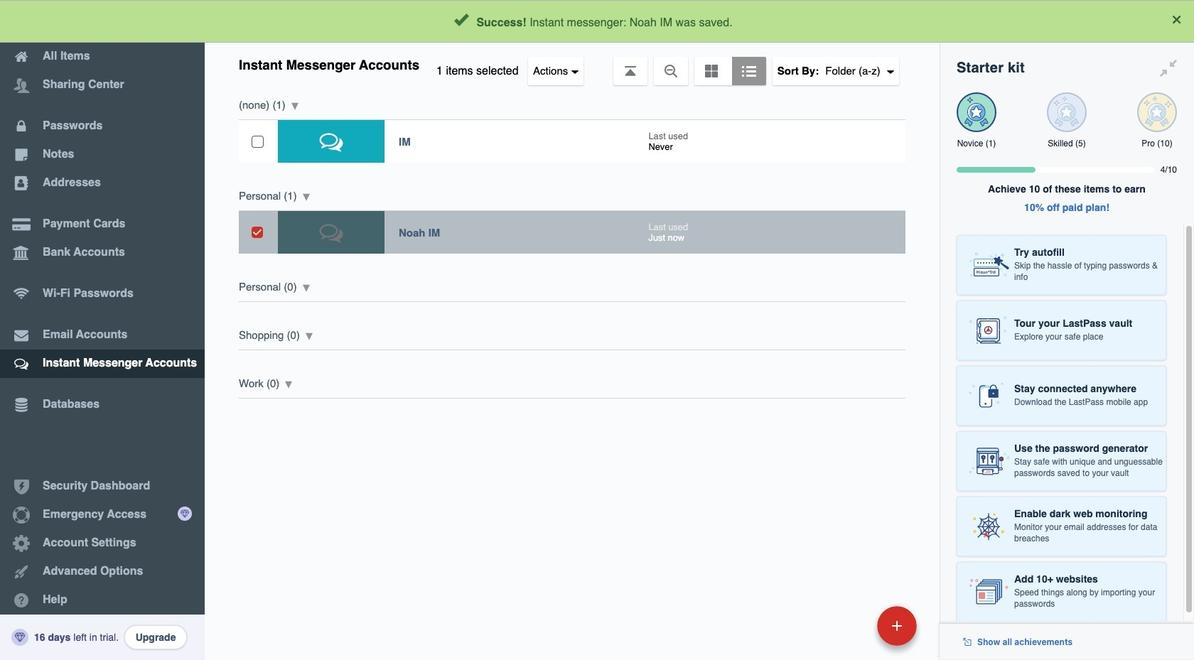 Task type: describe. For each thing, give the bounding box(es) containing it.
search my vault text field
[[343, 6, 910, 37]]

vault options navigation
[[205, 43, 940, 85]]

new item navigation
[[779, 602, 925, 660]]



Task type: vqa. For each thing, say whether or not it's contained in the screenshot.
the Search "search box"
yes



Task type: locate. For each thing, give the bounding box(es) containing it.
new item element
[[779, 606, 922, 646]]

alert
[[0, 0, 1194, 43]]

Search search field
[[343, 6, 910, 37]]

main navigation navigation
[[0, 0, 205, 660]]



